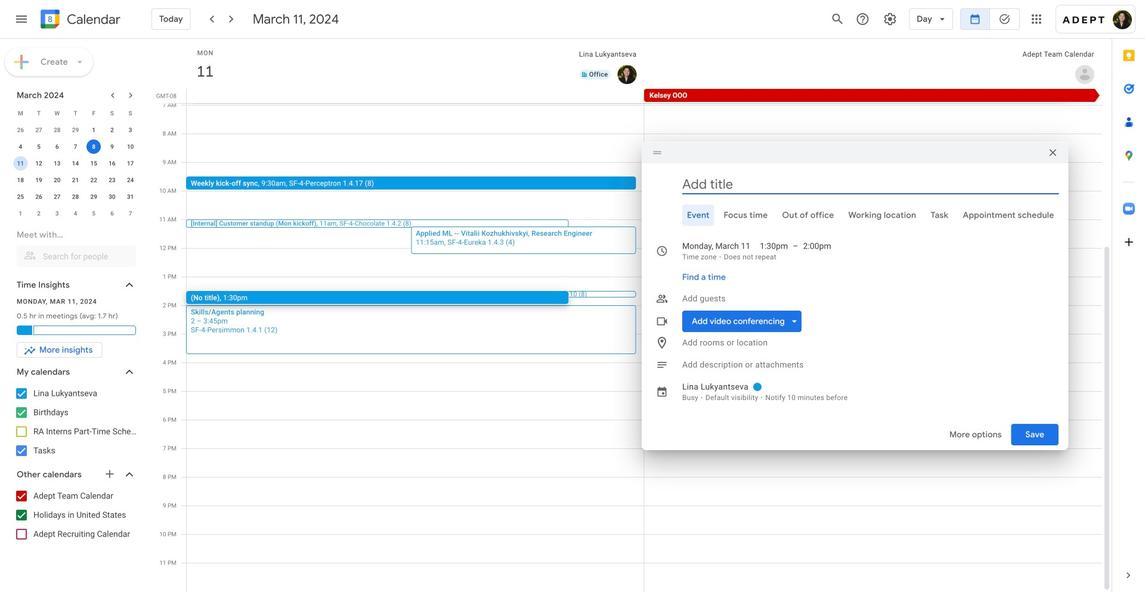 Task type: vqa. For each thing, say whether or not it's contained in the screenshot.
the left events
no



Task type: locate. For each thing, give the bounding box(es) containing it.
6 element
[[50, 140, 64, 154]]

5 element
[[32, 140, 46, 154]]

tab list
[[1113, 39, 1146, 559], [652, 205, 1059, 226]]

april 6 element
[[105, 206, 119, 221]]

april 5 element
[[87, 206, 101, 221]]

cell down 1 element
[[85, 138, 103, 155]]

cell up the "18" element
[[11, 155, 30, 172]]

27 element
[[50, 190, 64, 204]]

april 3 element
[[50, 206, 64, 221]]

april 7 element
[[123, 206, 138, 221]]

cell
[[85, 138, 103, 155], [11, 155, 30, 172]]

30 element
[[105, 190, 119, 204]]

row
[[181, 89, 1112, 103], [11, 105, 140, 122], [11, 122, 140, 138], [11, 138, 140, 155], [11, 155, 140, 172], [11, 172, 140, 189], [11, 189, 140, 205], [11, 205, 140, 222]]

8, today element
[[87, 140, 101, 154]]

2 element
[[105, 123, 119, 137]]

17 element
[[123, 156, 138, 171]]

None search field
[[0, 224, 148, 267]]

24 element
[[123, 173, 138, 187]]

row group
[[11, 122, 140, 222]]

13 element
[[50, 156, 64, 171]]

add other calendars image
[[104, 468, 116, 480]]

column header
[[187, 39, 645, 89]]

29 element
[[87, 190, 101, 204]]

28 element
[[68, 190, 83, 204]]

february 26 element
[[13, 123, 28, 137]]

3 element
[[123, 123, 138, 137]]

Add title text field
[[683, 175, 1059, 193]]

23 element
[[105, 173, 119, 187]]

26 element
[[32, 190, 46, 204]]

7 element
[[68, 140, 83, 154]]

15 element
[[87, 156, 101, 171]]

14 element
[[68, 156, 83, 171]]

20 element
[[50, 173, 64, 187]]

1 horizontal spatial tab list
[[1113, 39, 1146, 559]]

april 4 element
[[68, 206, 83, 221]]

heading
[[64, 12, 120, 27]]

grid
[[153, 39, 1112, 593]]

12 element
[[32, 156, 46, 171]]

april 1 element
[[13, 206, 28, 221]]

settings menu image
[[883, 12, 898, 26]]

16 element
[[105, 156, 119, 171]]

19 element
[[32, 173, 46, 187]]

february 29 element
[[68, 123, 83, 137]]

other calendars list
[[2, 487, 148, 544]]



Task type: describe. For each thing, give the bounding box(es) containing it.
main drawer image
[[14, 12, 29, 26]]

april 2 element
[[32, 206, 46, 221]]

march 2024 grid
[[11, 105, 140, 222]]

to element
[[793, 240, 799, 252]]

31 element
[[123, 190, 138, 204]]

calendar element
[[38, 7, 120, 33]]

monday, march 11 element
[[192, 58, 219, 85]]

10 element
[[123, 140, 138, 154]]

Search for people to meet text field
[[24, 246, 129, 267]]

11 element
[[13, 156, 28, 171]]

0 horizontal spatial tab list
[[652, 205, 1059, 226]]

0 horizontal spatial cell
[[11, 155, 30, 172]]

9 element
[[105, 140, 119, 154]]

21 element
[[68, 173, 83, 187]]

february 28 element
[[50, 123, 64, 137]]

25 element
[[13, 190, 28, 204]]

heading inside "calendar" element
[[64, 12, 120, 27]]

february 27 element
[[32, 123, 46, 137]]

4 element
[[13, 140, 28, 154]]

my calendars list
[[2, 384, 148, 461]]

18 element
[[13, 173, 28, 187]]

1 element
[[87, 123, 101, 137]]

1 horizontal spatial cell
[[85, 138, 103, 155]]

22 element
[[87, 173, 101, 187]]



